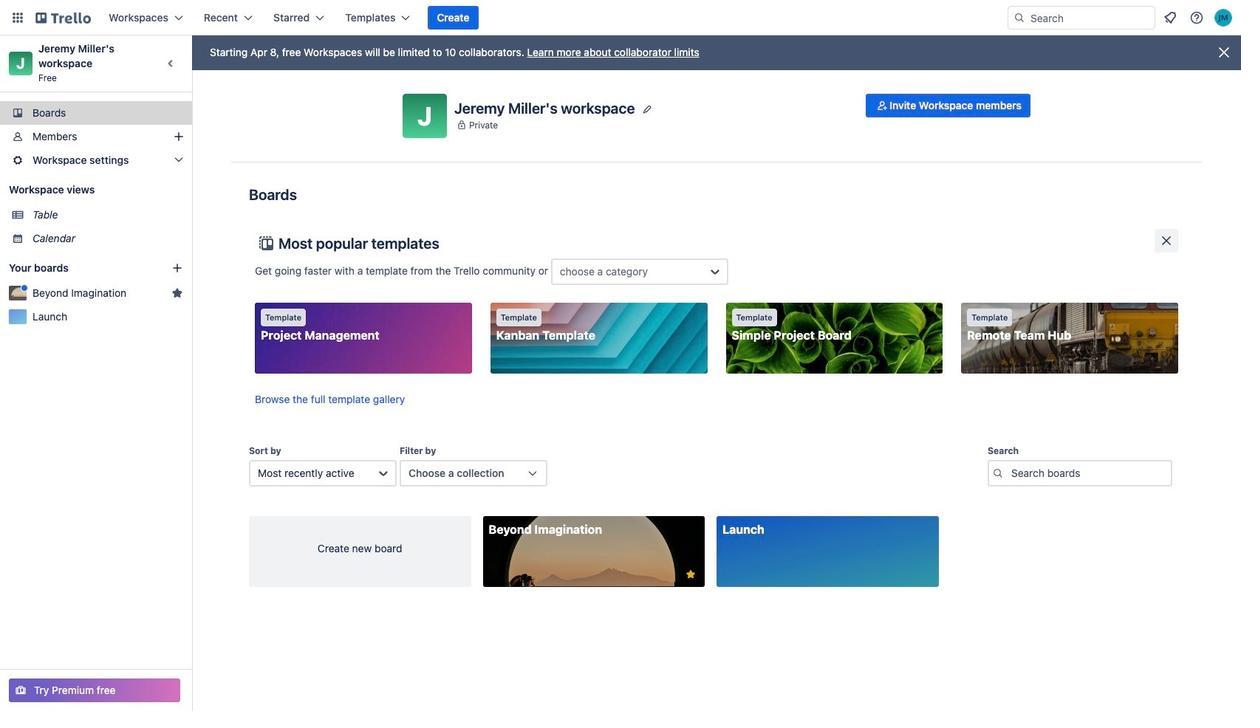 Task type: vqa. For each thing, say whether or not it's contained in the screenshot.
Create from template… icon to the right
no



Task type: describe. For each thing, give the bounding box(es) containing it.
sm image
[[875, 98, 890, 113]]

search image
[[1014, 12, 1026, 24]]

Search field
[[1026, 7, 1155, 29]]

0 notifications image
[[1162, 9, 1179, 27]]

add board image
[[171, 262, 183, 274]]

back to home image
[[35, 6, 91, 30]]



Task type: locate. For each thing, give the bounding box(es) containing it.
click to unstar this board. it will be removed from your starred list. image
[[684, 568, 698, 582]]

workspace navigation collapse icon image
[[161, 53, 182, 74]]

jeremy miller (jeremymiller198) image
[[1215, 9, 1233, 27]]

starred icon image
[[171, 287, 183, 299]]

Search boards text field
[[988, 460, 1173, 487]]

open information menu image
[[1190, 10, 1204, 25]]

primary element
[[0, 0, 1241, 35]]

your boards with 2 items element
[[9, 259, 149, 277]]



